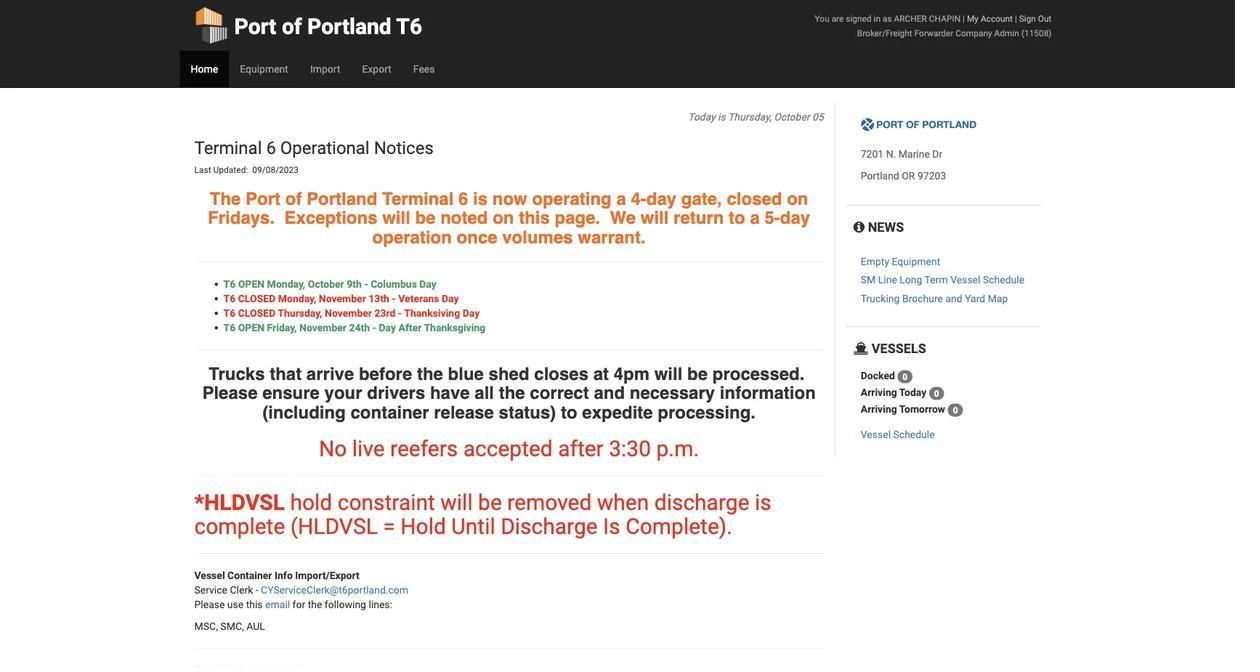 Task type: vqa. For each thing, say whether or not it's contained in the screenshot.
bottom VESSEL
yes



Task type: describe. For each thing, give the bounding box(es) containing it.
no
[[319, 436, 347, 462]]

4pm
[[614, 364, 650, 384]]

trucks
[[209, 364, 265, 384]]

line
[[879, 274, 898, 286]]

portland inside "port of portland t6" link
[[308, 13, 392, 39]]

operational
[[281, 138, 370, 158]]

arrive
[[307, 364, 354, 384]]

after
[[399, 322, 422, 334]]

13th
[[369, 292, 390, 304]]

equipment inside dropdown button
[[240, 63, 289, 75]]

be inside trucks that arrive before the blue shed closes at 4pm will be processed. please ensure your drivers have all the correct and necessary information (including container release status) to expedite processing.
[[688, 364, 708, 384]]

that
[[270, 364, 302, 384]]

import/export
[[295, 570, 360, 582]]

4-
[[631, 189, 647, 209]]

sign
[[1020, 13, 1037, 24]]

empty
[[861, 256, 890, 268]]

processing.
[[658, 402, 756, 422]]

marine
[[899, 148, 930, 160]]

october for 05
[[774, 111, 810, 123]]

use
[[227, 599, 244, 611]]

5-
[[765, 208, 781, 228]]

1 horizontal spatial on
[[787, 189, 809, 209]]

- right 23rd
[[398, 307, 402, 319]]

aul
[[247, 620, 265, 632]]

port of portland t6 link
[[194, 0, 422, 51]]

veterans
[[399, 292, 439, 304]]

thanksgiving
[[424, 322, 486, 334]]

discharge
[[501, 514, 598, 539]]

0 vertical spatial 0
[[903, 372, 908, 382]]

brochure
[[903, 293, 944, 305]]

portland inside the port of portland terminal 6 is now operating a 4-day gate, closed on fridays .  exceptions will be noted on this page.  we will return to a 5-day operation once volumes warrant.
[[307, 189, 378, 209]]

2 closed from the top
[[238, 307, 276, 319]]

7201 n. marine dr
[[861, 148, 943, 160]]

and inside trucks that arrive before the blue shed closes at 4pm will be processed. please ensure your drivers have all the correct and necessary information (including container release status) to expedite processing.
[[594, 383, 625, 403]]

day up thanksgiving
[[463, 307, 480, 319]]

port of portland t6 image
[[861, 118, 978, 132]]

today inside docked 0 arriving today 0 arriving tomorrow 0
[[900, 387, 927, 399]]

- inside vessel container info import/export service clerk - cyserviceclerk@t6portland.com please use this email for the following lines:
[[256, 584, 258, 596]]

1 horizontal spatial day
[[781, 208, 811, 228]]

09/08/2023
[[252, 165, 299, 175]]

in
[[874, 13, 881, 24]]

hold
[[401, 514, 446, 539]]

chapin
[[930, 13, 961, 24]]

3:30
[[609, 436, 651, 462]]

2 horizontal spatial 0
[[954, 405, 959, 416]]

export button
[[351, 51, 403, 87]]

portland or 97203
[[861, 170, 947, 182]]

24th
[[349, 322, 370, 334]]

last
[[194, 165, 211, 175]]

removed
[[508, 490, 592, 515]]

port of portland t6
[[234, 13, 422, 39]]

empty equipment link
[[861, 256, 941, 268]]

05
[[813, 111, 824, 123]]

until
[[452, 514, 496, 539]]

live
[[352, 436, 385, 462]]

the port of portland terminal 6 is now operating a 4-day gate, closed on fridays .  exceptions will be noted on this page.  we will return to a 5-day operation once volumes warrant.
[[208, 189, 811, 247]]

complete).
[[626, 514, 733, 539]]

complete
[[194, 514, 285, 539]]

october for 9th
[[308, 278, 344, 290]]

accepted
[[464, 436, 553, 462]]

home button
[[180, 51, 229, 87]]

1 horizontal spatial 0
[[935, 389, 940, 399]]

hold
[[290, 490, 332, 515]]

fridays
[[208, 208, 270, 228]]

necessary
[[630, 383, 715, 403]]

to inside the port of portland terminal 6 is now operating a 4-day gate, closed on fridays .  exceptions will be noted on this page.  we will return to a 5-day operation once volumes warrant.
[[729, 208, 746, 228]]

you are signed in as archer chapin | my account | sign out broker/freight forwarder company admin (11508)
[[815, 13, 1052, 38]]

day down 23rd
[[379, 322, 396, 334]]

23rd
[[375, 307, 396, 319]]

my
[[968, 13, 979, 24]]

your
[[325, 383, 362, 403]]

cyserviceclerk@t6portland.com link
[[261, 584, 409, 596]]

is inside hold constraint will be removed when discharge is complete (hldvsl = hold until discharge is complete).
[[755, 490, 772, 515]]

info
[[275, 570, 293, 582]]

following
[[325, 599, 366, 611]]

map
[[988, 293, 1009, 305]]

gate,
[[682, 189, 722, 209]]

shed
[[489, 364, 530, 384]]

terminal inside the port of portland terminal 6 is now operating a 4-day gate, closed on fridays .  exceptions will be noted on this page.  we will return to a 5-day operation once volumes warrant.
[[382, 189, 454, 209]]

0 vertical spatial november
[[319, 292, 366, 304]]

news
[[865, 219, 905, 235]]

day up the veterans
[[420, 278, 437, 290]]

expedite
[[583, 402, 653, 422]]

1 horizontal spatial thursday,
[[728, 111, 772, 123]]

=
[[383, 514, 395, 539]]

forwarder
[[915, 28, 954, 38]]

is
[[604, 514, 621, 539]]

no live reefers accepted after 3:30 p.m.
[[319, 436, 700, 462]]

1 | from the left
[[963, 13, 965, 24]]

equipment button
[[229, 51, 299, 87]]

this inside the port of portland terminal 6 is now operating a 4-day gate, closed on fridays .  exceptions will be noted on this page.  we will return to a 5-day operation once volumes warrant.
[[519, 208, 550, 228]]

closed
[[727, 189, 783, 209]]

vessel inside empty equipment sm line long term vessel schedule trucking brochure and yard map
[[951, 274, 981, 286]]

p.m.
[[657, 436, 700, 462]]

as
[[883, 13, 892, 24]]

9th
[[347, 278, 362, 290]]

archer
[[895, 13, 928, 24]]

notices
[[374, 138, 434, 158]]

empty equipment sm line long term vessel schedule trucking brochure and yard map
[[861, 256, 1025, 305]]

import
[[310, 63, 341, 75]]

at
[[594, 364, 609, 384]]

thanksiving
[[404, 307, 460, 319]]

export
[[362, 63, 392, 75]]

vessels
[[869, 341, 927, 356]]

the
[[210, 189, 241, 209]]

processed.
[[713, 364, 805, 384]]

today is thursday, october 05
[[688, 111, 824, 123]]

or
[[902, 170, 916, 182]]



Task type: locate. For each thing, give the bounding box(es) containing it.
0 horizontal spatial 0
[[903, 372, 908, 382]]

status)
[[499, 402, 556, 422]]

0 horizontal spatial equipment
[[240, 63, 289, 75]]

0 horizontal spatial the
[[308, 599, 322, 611]]

0 vertical spatial is
[[718, 111, 726, 123]]

0 vertical spatial be
[[415, 208, 436, 228]]

1 horizontal spatial october
[[774, 111, 810, 123]]

2 horizontal spatial is
[[755, 490, 772, 515]]

closes
[[535, 364, 589, 384]]

arriving up "vessel schedule" link
[[861, 404, 898, 416]]

0 vertical spatial closed
[[238, 292, 276, 304]]

a left 4-
[[617, 189, 626, 209]]

n.
[[887, 148, 897, 160]]

0 vertical spatial this
[[519, 208, 550, 228]]

| left the sign
[[1016, 13, 1018, 24]]

once
[[457, 227, 498, 247]]

0 horizontal spatial schedule
[[894, 429, 935, 441]]

please left that
[[202, 383, 258, 403]]

drivers
[[367, 383, 426, 403]]

0 vertical spatial and
[[946, 293, 963, 305]]

0
[[903, 372, 908, 382], [935, 389, 940, 399], [954, 405, 959, 416]]

1 vertical spatial monday,
[[278, 292, 316, 304]]

will
[[383, 208, 411, 228], [641, 208, 669, 228], [655, 364, 683, 384], [441, 490, 473, 515]]

0 vertical spatial vessel
[[951, 274, 981, 286]]

columbus
[[371, 278, 417, 290]]

1 closed from the top
[[238, 292, 276, 304]]

to left the 5-
[[729, 208, 746, 228]]

1 horizontal spatial terminal
[[382, 189, 454, 209]]

home
[[191, 63, 218, 75]]

portland down terminal 6 operational notices last updated:  09/08/2023
[[307, 189, 378, 209]]

0 horizontal spatial october
[[308, 278, 344, 290]]

of up equipment dropdown button
[[282, 13, 302, 39]]

0 vertical spatial monday,
[[267, 278, 306, 290]]

6 up 09/08/2023
[[266, 138, 276, 158]]

1 horizontal spatial a
[[751, 208, 760, 228]]

reefers
[[390, 436, 458, 462]]

1 horizontal spatial be
[[478, 490, 502, 515]]

november down 9th
[[319, 292, 366, 304]]

will right we
[[641, 208, 669, 228]]

97203
[[918, 170, 947, 182]]

friday,
[[267, 322, 297, 334]]

1 horizontal spatial schedule
[[984, 274, 1025, 286]]

day left gate,
[[647, 189, 677, 209]]

schedule
[[984, 274, 1025, 286], [894, 429, 935, 441]]

portland
[[308, 13, 392, 39], [861, 170, 900, 182], [307, 189, 378, 209]]

warrant.
[[578, 227, 646, 247]]

to inside trucks that arrive before the blue shed closes at 4pm will be processed. please ensure your drivers have all the correct and necessary information (including container release status) to expedite processing.
[[561, 402, 578, 422]]

6 inside terminal 6 operational notices last updated:  09/08/2023
[[266, 138, 276, 158]]

and left yard
[[946, 293, 963, 305]]

of inside the port of portland terminal 6 is now operating a 4-day gate, closed on fridays .  exceptions will be noted on this page.  we will return to a 5-day operation once volumes warrant.
[[286, 189, 302, 209]]

1 horizontal spatial today
[[900, 387, 927, 399]]

trucking brochure and yard map link
[[861, 293, 1009, 305]]

for
[[293, 599, 305, 611]]

the left the blue
[[417, 364, 443, 384]]

container
[[351, 402, 429, 422]]

1 horizontal spatial to
[[729, 208, 746, 228]]

open down fridays
[[238, 278, 265, 290]]

to
[[729, 208, 746, 228], [561, 402, 578, 422]]

vessel down docked 0 arriving today 0 arriving tomorrow 0 in the right of the page
[[861, 429, 891, 441]]

0 vertical spatial schedule
[[984, 274, 1025, 286]]

equipment up long
[[892, 256, 941, 268]]

will right exceptions
[[383, 208, 411, 228]]

0 vertical spatial arriving
[[861, 387, 898, 399]]

will down reefers
[[441, 490, 473, 515]]

the inside vessel container info import/export service clerk - cyserviceclerk@t6portland.com please use this email for the following lines:
[[308, 599, 322, 611]]

schedule inside empty equipment sm line long term vessel schedule trucking brochure and yard map
[[984, 274, 1025, 286]]

1 horizontal spatial and
[[946, 293, 963, 305]]

please down service
[[194, 599, 225, 611]]

vessel inside vessel container info import/export service clerk - cyserviceclerk@t6portland.com please use this email for the following lines:
[[194, 570, 225, 582]]

terminal inside terminal 6 operational notices last updated:  09/08/2023
[[194, 138, 262, 158]]

1 horizontal spatial the
[[417, 364, 443, 384]]

the
[[417, 364, 443, 384], [499, 383, 525, 403], [308, 599, 322, 611]]

0 vertical spatial 6
[[266, 138, 276, 158]]

operating
[[532, 189, 612, 209]]

discharge
[[655, 490, 750, 515]]

1 vertical spatial october
[[308, 278, 344, 290]]

1 horizontal spatial vessel
[[861, 429, 891, 441]]

november
[[319, 292, 366, 304], [325, 307, 372, 319], [300, 322, 347, 334]]

0 horizontal spatial to
[[561, 402, 578, 422]]

on
[[787, 189, 809, 209], [493, 208, 514, 228]]

lines:
[[369, 599, 393, 611]]

sm line long term vessel schedule link
[[861, 274, 1025, 286]]

smc,
[[221, 620, 244, 632]]

service
[[194, 584, 228, 596]]

admin
[[995, 28, 1020, 38]]

0 right docked
[[903, 372, 908, 382]]

portland down 7201
[[861, 170, 900, 182]]

7201
[[861, 148, 884, 160]]

1 vertical spatial to
[[561, 402, 578, 422]]

be down accepted
[[478, 490, 502, 515]]

will inside hold constraint will be removed when discharge is complete (hldvsl = hold until discharge is complete).
[[441, 490, 473, 515]]

1 horizontal spatial |
[[1016, 13, 1018, 24]]

long
[[900, 274, 923, 286]]

on right noted
[[493, 208, 514, 228]]

schedule up map
[[984, 274, 1025, 286]]

are
[[832, 13, 844, 24]]

thursday, up friday,
[[278, 307, 322, 319]]

return
[[674, 208, 724, 228]]

thursday, left 05
[[728, 111, 772, 123]]

0 horizontal spatial today
[[688, 111, 716, 123]]

0 vertical spatial october
[[774, 111, 810, 123]]

2 vertical spatial 0
[[954, 405, 959, 416]]

1 vertical spatial thursday,
[[278, 307, 322, 319]]

0 horizontal spatial thursday,
[[278, 307, 322, 319]]

terminal up the operation on the top of the page
[[382, 189, 454, 209]]

clerk
[[230, 584, 253, 596]]

my account link
[[968, 13, 1013, 24]]

will inside trucks that arrive before the blue shed closes at 4pm will be processed. please ensure your drivers have all the correct and necessary information (including container release status) to expedite processing.
[[655, 364, 683, 384]]

0 vertical spatial open
[[238, 278, 265, 290]]

docked
[[861, 370, 896, 382]]

volumes
[[503, 227, 573, 247]]

terminal up last
[[194, 138, 262, 158]]

0 vertical spatial today
[[688, 111, 716, 123]]

- down "columbus"
[[392, 292, 396, 304]]

before
[[359, 364, 412, 384]]

this inside vessel container info import/export service clerk - cyserviceclerk@t6portland.com please use this email for the following lines:
[[246, 599, 263, 611]]

portland up import
[[308, 13, 392, 39]]

equipment
[[240, 63, 289, 75], [892, 256, 941, 268]]

0 vertical spatial terminal
[[194, 138, 262, 158]]

be up 'processing.' on the right of the page
[[688, 364, 708, 384]]

0 horizontal spatial terminal
[[194, 138, 262, 158]]

container
[[228, 570, 272, 582]]

0 horizontal spatial vessel
[[194, 570, 225, 582]]

be left noted
[[415, 208, 436, 228]]

the right all
[[499, 383, 525, 403]]

be inside hold constraint will be removed when discharge is complete (hldvsl = hold until discharge is complete).
[[478, 490, 502, 515]]

1 horizontal spatial equipment
[[892, 256, 941, 268]]

of inside "port of portland t6" link
[[282, 13, 302, 39]]

vessel for vessel schedule
[[861, 429, 891, 441]]

1 vertical spatial of
[[286, 189, 302, 209]]

2 vertical spatial is
[[755, 490, 772, 515]]

2 open from the top
[[238, 322, 265, 334]]

sign out link
[[1020, 13, 1052, 24]]

this
[[519, 208, 550, 228], [246, 599, 263, 611]]

please inside trucks that arrive before the blue shed closes at 4pm will be processed. please ensure your drivers have all the correct and necessary information (including container release status) to expedite processing.
[[202, 383, 258, 403]]

- right clerk
[[256, 584, 258, 596]]

1 vertical spatial open
[[238, 322, 265, 334]]

1 vertical spatial 0
[[935, 389, 940, 399]]

arriving down docked
[[861, 387, 898, 399]]

1 vertical spatial today
[[900, 387, 927, 399]]

0 vertical spatial equipment
[[240, 63, 289, 75]]

be inside the port of portland terminal 6 is now operating a 4-day gate, closed on fridays .  exceptions will be noted on this page.  we will return to a 5-day operation once volumes warrant.
[[415, 208, 436, 228]]

0 right tomorrow
[[954, 405, 959, 416]]

please inside vessel container info import/export service clerk - cyserviceclerk@t6portland.com please use this email for the following lines:
[[194, 599, 225, 611]]

port down 09/08/2023
[[246, 189, 281, 209]]

0 vertical spatial portland
[[308, 13, 392, 39]]

0 horizontal spatial |
[[963, 13, 965, 24]]

1 vertical spatial equipment
[[892, 256, 941, 268]]

6
[[266, 138, 276, 158], [459, 189, 468, 209]]

info circle image
[[854, 220, 865, 233]]

0 vertical spatial please
[[202, 383, 258, 403]]

0 vertical spatial port
[[234, 13, 277, 39]]

- right 9th
[[364, 278, 368, 290]]

tomorrow
[[900, 404, 946, 416]]

is inside the port of portland terminal 6 is now operating a 4-day gate, closed on fridays .  exceptions will be noted on this page.  we will return to a 5-day operation once volumes warrant.
[[473, 189, 488, 209]]

1 vertical spatial november
[[325, 307, 372, 319]]

1 horizontal spatial is
[[718, 111, 726, 123]]

term
[[925, 274, 949, 286]]

| left my
[[963, 13, 965, 24]]

2 | from the left
[[1016, 13, 1018, 24]]

broker/freight
[[858, 28, 913, 38]]

2 arriving from the top
[[861, 404, 898, 416]]

1 vertical spatial 6
[[459, 189, 468, 209]]

vessel up service
[[194, 570, 225, 582]]

1 vertical spatial please
[[194, 599, 225, 611]]

0 horizontal spatial a
[[617, 189, 626, 209]]

terminal 6 operational notices last updated:  09/08/2023
[[194, 138, 438, 175]]

1 vertical spatial terminal
[[382, 189, 454, 209]]

october
[[774, 111, 810, 123], [308, 278, 344, 290]]

6 inside the port of portland terminal 6 is now operating a 4-day gate, closed on fridays .  exceptions will be noted on this page.  we will return to a 5-day operation once volumes warrant.
[[459, 189, 468, 209]]

1 horizontal spatial 6
[[459, 189, 468, 209]]

and inside empty equipment sm line long term vessel schedule trucking brochure and yard map
[[946, 293, 963, 305]]

1 horizontal spatial this
[[519, 208, 550, 228]]

t6
[[396, 13, 422, 39], [224, 278, 236, 290], [224, 292, 236, 304], [224, 307, 236, 319], [224, 322, 236, 334]]

this right once
[[519, 208, 550, 228]]

equipment inside empty equipment sm line long term vessel schedule trucking brochure and yard map
[[892, 256, 941, 268]]

1 arriving from the top
[[861, 387, 898, 399]]

2 horizontal spatial vessel
[[951, 274, 981, 286]]

1 open from the top
[[238, 278, 265, 290]]

out
[[1039, 13, 1052, 24]]

vessel for vessel container info import/export service clerk - cyserviceclerk@t6portland.com please use this email for the following lines:
[[194, 570, 225, 582]]

vessel container info import/export service clerk - cyserviceclerk@t6portland.com please use this email for the following lines:
[[194, 570, 409, 611]]

1 vertical spatial schedule
[[894, 429, 935, 441]]

is
[[718, 111, 726, 123], [473, 189, 488, 209], [755, 490, 772, 515]]

november up "24th"
[[325, 307, 372, 319]]

thursday,
[[728, 111, 772, 123], [278, 307, 322, 319]]

0 horizontal spatial on
[[493, 208, 514, 228]]

1 vertical spatial this
[[246, 599, 263, 611]]

to up after
[[561, 402, 578, 422]]

0 horizontal spatial 6
[[266, 138, 276, 158]]

0 horizontal spatial be
[[415, 208, 436, 228]]

1 vertical spatial is
[[473, 189, 488, 209]]

1 vertical spatial arriving
[[861, 404, 898, 416]]

schedule down tomorrow
[[894, 429, 935, 441]]

trucking
[[861, 293, 900, 305]]

1 vertical spatial and
[[594, 383, 625, 403]]

2 vertical spatial november
[[300, 322, 347, 334]]

docked 0 arriving today 0 arriving tomorrow 0
[[861, 370, 959, 416]]

|
[[963, 13, 965, 24], [1016, 13, 1018, 24]]

a left the 5-
[[751, 208, 760, 228]]

this right use
[[246, 599, 263, 611]]

the right "for"
[[308, 599, 322, 611]]

and right 'correct'
[[594, 383, 625, 403]]

account
[[981, 13, 1013, 24]]

on right the 5-
[[787, 189, 809, 209]]

day left "info circle" image
[[781, 208, 811, 228]]

1 vertical spatial portland
[[861, 170, 900, 182]]

port up equipment dropdown button
[[234, 13, 277, 39]]

2 horizontal spatial the
[[499, 383, 525, 403]]

1 vertical spatial closed
[[238, 307, 276, 319]]

blue
[[448, 364, 484, 384]]

msc,
[[194, 620, 218, 632]]

will right 4pm
[[655, 364, 683, 384]]

port inside the port of portland terminal 6 is now operating a 4-day gate, closed on fridays .  exceptions will be noted on this page.  we will return to a 5-day operation once volumes warrant.
[[246, 189, 281, 209]]

0 horizontal spatial is
[[473, 189, 488, 209]]

0 horizontal spatial day
[[647, 189, 677, 209]]

october inside 't6 open monday, october 9th - columbus day t6 closed monday, november 13th - veterans day t6 closed thursday, november 23rd - thanksiving day t6 open friday, november 24th - day after thanksgiving'
[[308, 278, 344, 290]]

when
[[597, 490, 649, 515]]

1 vertical spatial be
[[688, 364, 708, 384]]

2 vertical spatial portland
[[307, 189, 378, 209]]

0 up tomorrow
[[935, 389, 940, 399]]

0 vertical spatial to
[[729, 208, 746, 228]]

have
[[430, 383, 470, 403]]

of down 09/08/2023
[[286, 189, 302, 209]]

day
[[420, 278, 437, 290], [442, 292, 459, 304], [463, 307, 480, 319], [379, 322, 396, 334]]

0 vertical spatial of
[[282, 13, 302, 39]]

0 vertical spatial thursday,
[[728, 111, 772, 123]]

ensure
[[263, 383, 320, 403]]

2 horizontal spatial be
[[688, 364, 708, 384]]

0 horizontal spatial and
[[594, 383, 625, 403]]

noted
[[441, 208, 488, 228]]

after
[[558, 436, 604, 462]]

october left 05
[[774, 111, 810, 123]]

company
[[956, 28, 993, 38]]

ship image
[[854, 342, 869, 355]]

hold constraint will be removed when discharge is complete (hldvsl = hold until discharge is complete).
[[194, 490, 772, 539]]

open left friday,
[[238, 322, 265, 334]]

1 vertical spatial vessel
[[861, 429, 891, 441]]

november left "24th"
[[300, 322, 347, 334]]

thursday, inside 't6 open monday, october 9th - columbus day t6 closed monday, november 13th - veterans day t6 closed thursday, november 23rd - thanksiving day t6 open friday, november 24th - day after thanksgiving'
[[278, 307, 322, 319]]

- right "24th"
[[373, 322, 377, 334]]

(including
[[263, 402, 346, 422]]

vessel up yard
[[951, 274, 981, 286]]

1 vertical spatial port
[[246, 189, 281, 209]]

day up thanksiving
[[442, 292, 459, 304]]

0 horizontal spatial this
[[246, 599, 263, 611]]

6 up once
[[459, 189, 468, 209]]

october left 9th
[[308, 278, 344, 290]]

*hldvsl
[[194, 490, 285, 515]]

2 vertical spatial vessel
[[194, 570, 225, 582]]

2 vertical spatial be
[[478, 490, 502, 515]]

exceptions
[[285, 208, 378, 228]]

you
[[815, 13, 830, 24]]

equipment right home
[[240, 63, 289, 75]]



